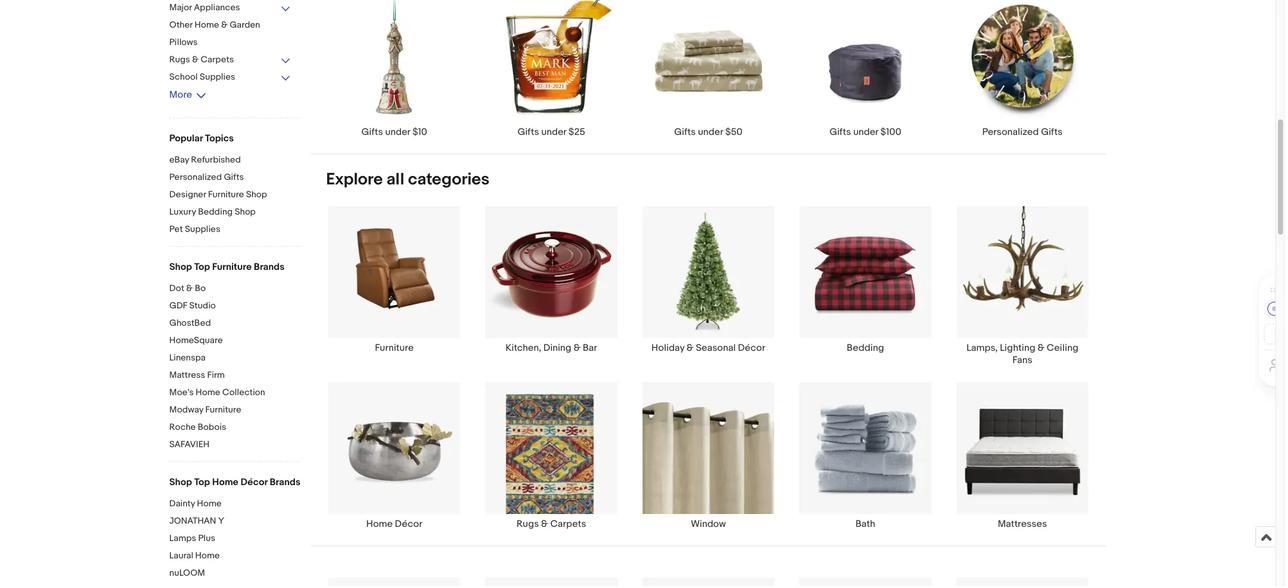 Task type: describe. For each thing, give the bounding box(es) containing it.
topics
[[205, 132, 234, 145]]

kitchen,
[[506, 342, 541, 354]]

gifts under $10 link
[[316, 0, 473, 138]]

pillows link
[[169, 37, 291, 49]]

collection
[[222, 387, 265, 398]]

mattresses
[[998, 518, 1047, 530]]

laural home link
[[169, 550, 301, 562]]

kitchen, dining & bar
[[506, 342, 597, 354]]

shop top home décor brands
[[169, 476, 300, 488]]

other
[[169, 19, 193, 30]]

lamps, lighting & ceiling fans
[[967, 342, 1079, 366]]

$25
[[569, 126, 585, 138]]

gdf
[[169, 300, 187, 311]]

homesquare link
[[169, 335, 301, 347]]

homesquare
[[169, 335, 223, 346]]

mattress firm link
[[169, 370, 301, 382]]

personalized gifts
[[982, 126, 1063, 138]]

shop top furniture brands
[[169, 261, 285, 273]]

gifts for gifts under $100
[[830, 126, 851, 138]]

1 horizontal spatial personalized
[[982, 126, 1039, 138]]

major appliances button
[[169, 2, 291, 14]]

1 vertical spatial carpets
[[550, 518, 586, 530]]

supplies for ebay refurbished personalized gifts designer furniture shop luxury bedding shop pet supplies
[[185, 224, 220, 235]]

other home & garden link
[[169, 19, 291, 31]]

pillows
[[169, 37, 198, 48]]

ebay refurbished link
[[169, 154, 301, 166]]

rugs inside major appliances other home & garden pillows rugs & carpets school supplies more
[[169, 54, 190, 65]]

all
[[387, 169, 404, 189]]

mattress
[[169, 370, 205, 380]]

décor inside home décor link
[[395, 518, 422, 530]]

décor for seasonal
[[738, 342, 765, 354]]

0 vertical spatial brands
[[254, 261, 285, 273]]

moe's
[[169, 387, 194, 398]]

moe's home collection link
[[169, 387, 301, 399]]

bath link
[[787, 382, 944, 530]]

top for furniture
[[194, 261, 210, 273]]

gifts under $100
[[830, 126, 901, 138]]

0 horizontal spatial personalized gifts link
[[169, 172, 301, 184]]

popular
[[169, 132, 203, 145]]

rugs & carpets
[[517, 518, 586, 530]]

window
[[691, 518, 726, 530]]

linenspa
[[169, 352, 206, 363]]

dainty home jonathan y lamps plus laural home nuloom
[[169, 498, 224, 578]]

designer furniture shop link
[[169, 189, 301, 201]]

nuloom
[[169, 567, 205, 578]]

bedding inside ebay refurbished personalized gifts designer furniture shop luxury bedding shop pet supplies
[[198, 206, 233, 217]]

jonathan
[[169, 515, 216, 526]]

more button
[[169, 89, 206, 101]]

seasonal
[[696, 342, 736, 354]]

& inside "dot & bo gdf studio ghostbed homesquare linenspa mattress firm moe's home collection modway furniture roche bobois safavieh"
[[186, 283, 193, 294]]

kitchen, dining & bar link
[[473, 205, 630, 366]]

furniture inside ebay refurbished personalized gifts designer furniture shop luxury bedding shop pet supplies
[[208, 189, 244, 200]]

lamps, lighting & ceiling fans link
[[944, 205, 1101, 366]]

categories
[[408, 169, 490, 189]]

fans
[[1013, 354, 1033, 366]]

gifts under $100 link
[[787, 0, 944, 138]]

gifts under $50
[[674, 126, 743, 138]]

bath
[[856, 518, 875, 530]]

modway
[[169, 404, 203, 415]]

window link
[[630, 382, 787, 530]]

supplies for major appliances other home & garden pillows rugs & carpets school supplies more
[[200, 71, 235, 82]]

more
[[169, 89, 192, 101]]

0 vertical spatial personalized gifts link
[[944, 0, 1101, 138]]

gifts for gifts under $10
[[361, 126, 383, 138]]

home décor link
[[316, 382, 473, 530]]

furniture link
[[316, 205, 473, 366]]

dot & bo link
[[169, 283, 301, 295]]

rugs inside rugs & carpets link
[[517, 518, 539, 530]]

garden
[[230, 19, 260, 30]]

lamps plus link
[[169, 533, 301, 545]]

luxury bedding shop link
[[169, 206, 301, 218]]

holiday & seasonal décor link
[[630, 205, 787, 366]]

pet supplies link
[[169, 224, 301, 236]]

carpets inside major appliances other home & garden pillows rugs & carpets school supplies more
[[201, 54, 234, 65]]

lamps
[[169, 533, 196, 544]]

under for $25
[[541, 126, 566, 138]]

bo
[[195, 283, 206, 294]]



Task type: locate. For each thing, give the bounding box(es) containing it.
home
[[195, 19, 219, 30], [196, 387, 220, 398], [212, 476, 238, 488], [197, 498, 222, 509], [366, 518, 393, 530], [195, 550, 220, 561]]

1 vertical spatial personalized
[[169, 172, 222, 183]]

laural
[[169, 550, 193, 561]]

décor
[[738, 342, 765, 354], [241, 476, 268, 488], [395, 518, 422, 530]]

gifts inside 'gifts under $100' link
[[830, 126, 851, 138]]

rugs
[[169, 54, 190, 65], [517, 518, 539, 530]]

shop up dainty
[[169, 476, 192, 488]]

gifts inside gifts under $10 link
[[361, 126, 383, 138]]

dining
[[544, 342, 571, 354]]

pet
[[169, 224, 183, 235]]

under for $10
[[385, 126, 410, 138]]

top for home
[[194, 476, 210, 488]]

under left $100
[[853, 126, 878, 138]]

firm
[[207, 370, 225, 380]]

1 vertical spatial bedding
[[847, 342, 884, 354]]

1 vertical spatial rugs
[[517, 518, 539, 530]]

&
[[221, 19, 228, 30], [192, 54, 199, 65], [186, 283, 193, 294], [574, 342, 581, 354], [687, 342, 694, 354], [1038, 342, 1045, 354], [541, 518, 548, 530]]

0 vertical spatial supplies
[[200, 71, 235, 82]]

under left $25
[[541, 126, 566, 138]]

ghostbed link
[[169, 317, 301, 330]]

0 vertical spatial décor
[[738, 342, 765, 354]]

1 vertical spatial brands
[[270, 476, 300, 488]]

0 vertical spatial personalized
[[982, 126, 1039, 138]]

gifts for gifts under $50
[[674, 126, 696, 138]]

décor inside holiday & seasonal décor link
[[738, 342, 765, 354]]

furniture inside "dot & bo gdf studio ghostbed homesquare linenspa mattress firm moe's home collection modway furniture roche bobois safavieh"
[[205, 404, 241, 415]]

brands up the dainty home 'link'
[[270, 476, 300, 488]]

0 vertical spatial bedding
[[198, 206, 233, 217]]

1 horizontal spatial rugs
[[517, 518, 539, 530]]

1 horizontal spatial personalized gifts link
[[944, 0, 1101, 138]]

gifts under $10
[[361, 126, 427, 138]]

holiday
[[651, 342, 685, 354]]

2 vertical spatial décor
[[395, 518, 422, 530]]

explore all categories
[[326, 169, 490, 189]]

roche bobois link
[[169, 422, 301, 434]]

holiday & seasonal décor
[[651, 342, 765, 354]]

safavieh
[[169, 439, 210, 450]]

0 horizontal spatial bedding
[[198, 206, 233, 217]]

$10
[[412, 126, 427, 138]]

1 vertical spatial personalized gifts link
[[169, 172, 301, 184]]

shop up luxury bedding shop link
[[246, 189, 267, 200]]

gifts inside ebay refurbished personalized gifts designer furniture shop luxury bedding shop pet supplies
[[224, 172, 244, 183]]

top up dainty
[[194, 476, 210, 488]]

y
[[218, 515, 224, 526]]

brands
[[254, 261, 285, 273], [270, 476, 300, 488]]

0 vertical spatial rugs
[[169, 54, 190, 65]]

carpets
[[201, 54, 234, 65], [550, 518, 586, 530]]

bar
[[583, 342, 597, 354]]

1 vertical spatial supplies
[[185, 224, 220, 235]]

1 horizontal spatial décor
[[395, 518, 422, 530]]

gifts
[[361, 126, 383, 138], [518, 126, 539, 138], [674, 126, 696, 138], [830, 126, 851, 138], [1041, 126, 1063, 138], [224, 172, 244, 183]]

ebay
[[169, 154, 189, 165]]

shop
[[246, 189, 267, 200], [235, 206, 256, 217], [169, 261, 192, 273], [169, 476, 192, 488]]

refurbished
[[191, 154, 241, 165]]

school supplies button
[[169, 71, 291, 84]]

safavieh link
[[169, 439, 301, 451]]

popular topics
[[169, 132, 234, 145]]

home inside "dot & bo gdf studio ghostbed homesquare linenspa mattress firm moe's home collection modway furniture roche bobois safavieh"
[[196, 387, 220, 398]]

designer
[[169, 189, 206, 200]]

dainty
[[169, 498, 195, 509]]

personalized inside ebay refurbished personalized gifts designer furniture shop luxury bedding shop pet supplies
[[169, 172, 222, 183]]

ghostbed
[[169, 317, 211, 328]]

lighting
[[1000, 342, 1035, 354]]

shop down designer furniture shop link
[[235, 206, 256, 217]]

luxury
[[169, 206, 196, 217]]

under for $50
[[698, 126, 723, 138]]

ebay refurbished personalized gifts designer furniture shop luxury bedding shop pet supplies
[[169, 154, 267, 235]]

studio
[[189, 300, 216, 311]]

4 under from the left
[[853, 126, 878, 138]]

1 top from the top
[[194, 261, 210, 273]]

gifts under $25 link
[[473, 0, 630, 138]]

gifts under $50 link
[[630, 0, 787, 138]]

gifts for gifts under $25
[[518, 126, 539, 138]]

furniture
[[208, 189, 244, 200], [212, 261, 252, 273], [375, 342, 414, 354], [205, 404, 241, 415]]

1 vertical spatial décor
[[241, 476, 268, 488]]

rugs & carpets button
[[169, 54, 291, 66]]

0 horizontal spatial rugs
[[169, 54, 190, 65]]

ceiling
[[1047, 342, 1079, 354]]

nuloom link
[[169, 567, 301, 580]]

school
[[169, 71, 198, 82]]

lamps,
[[967, 342, 998, 354]]

0 vertical spatial top
[[194, 261, 210, 273]]

2 top from the top
[[194, 476, 210, 488]]

2 horizontal spatial décor
[[738, 342, 765, 354]]

under
[[385, 126, 410, 138], [541, 126, 566, 138], [698, 126, 723, 138], [853, 126, 878, 138]]

modway furniture link
[[169, 404, 301, 416]]

0 vertical spatial carpets
[[201, 54, 234, 65]]

home décor
[[366, 518, 422, 530]]

explore
[[326, 169, 383, 189]]

linenspa link
[[169, 352, 301, 364]]

0 horizontal spatial décor
[[241, 476, 268, 488]]

gifts inside gifts under $50 link
[[674, 126, 696, 138]]

dot & bo gdf studio ghostbed homesquare linenspa mattress firm moe's home collection modway furniture roche bobois safavieh
[[169, 283, 265, 450]]

under for $100
[[853, 126, 878, 138]]

bedding link
[[787, 205, 944, 366]]

brands up the dot & bo link
[[254, 261, 285, 273]]

major appliances other home & garden pillows rugs & carpets school supplies more
[[169, 2, 260, 101]]

supplies down luxury
[[185, 224, 220, 235]]

supplies
[[200, 71, 235, 82], [185, 224, 220, 235]]

1 horizontal spatial bedding
[[847, 342, 884, 354]]

bedding
[[198, 206, 233, 217], [847, 342, 884, 354]]

supplies inside ebay refurbished personalized gifts designer furniture shop luxury bedding shop pet supplies
[[185, 224, 220, 235]]

supplies down rugs & carpets 'dropdown button'
[[200, 71, 235, 82]]

appliances
[[194, 2, 240, 13]]

jonathan y link
[[169, 515, 301, 528]]

0 horizontal spatial personalized
[[169, 172, 222, 183]]

1 vertical spatial top
[[194, 476, 210, 488]]

personalized gifts link
[[944, 0, 1101, 138], [169, 172, 301, 184]]

& inside lamps, lighting & ceiling fans
[[1038, 342, 1045, 354]]

dot
[[169, 283, 184, 294]]

0 horizontal spatial carpets
[[201, 54, 234, 65]]

2 under from the left
[[541, 126, 566, 138]]

$50
[[725, 126, 743, 138]]

top up bo
[[194, 261, 210, 273]]

1 horizontal spatial carpets
[[550, 518, 586, 530]]

home inside major appliances other home & garden pillows rugs & carpets school supplies more
[[195, 19, 219, 30]]

under left $10
[[385, 126, 410, 138]]

bobois
[[198, 422, 226, 432]]

shop up dot
[[169, 261, 192, 273]]

gifts inside gifts under $25 link
[[518, 126, 539, 138]]

supplies inside major appliances other home & garden pillows rugs & carpets school supplies more
[[200, 71, 235, 82]]

mattresses link
[[944, 382, 1101, 530]]

décor for home
[[241, 476, 268, 488]]

roche
[[169, 422, 196, 432]]

3 under from the left
[[698, 126, 723, 138]]

$100
[[881, 126, 901, 138]]

gdf studio link
[[169, 300, 301, 312]]

under left "$50"
[[698, 126, 723, 138]]

1 under from the left
[[385, 126, 410, 138]]



Task type: vqa. For each thing, say whether or not it's contained in the screenshot.
Furniture "Top"
yes



